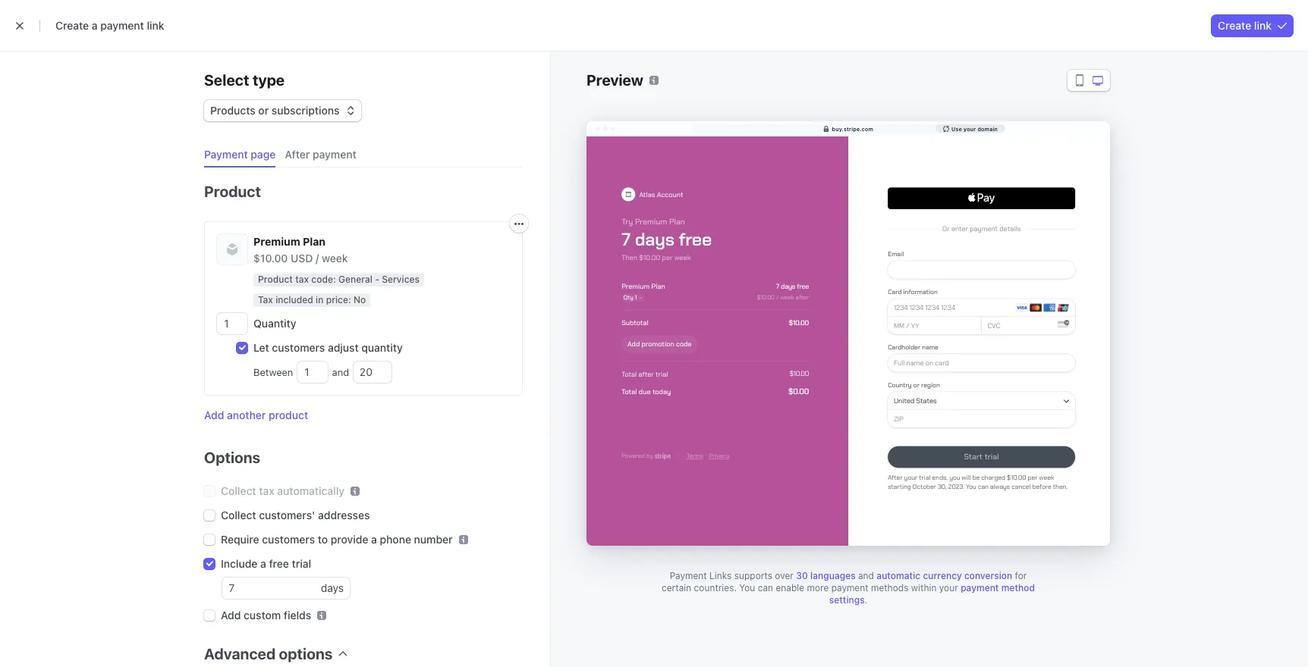 Task type: describe. For each thing, give the bounding box(es) containing it.
after
[[285, 148, 310, 161]]

you
[[739, 583, 755, 594]]

require
[[221, 533, 259, 546]]

in
[[316, 294, 324, 306]]

enable
[[776, 583, 804, 594]]

create link button
[[1212, 14, 1293, 36]]

methods
[[871, 583, 909, 594]]

general
[[338, 274, 373, 285]]

use your domain
[[951, 126, 998, 132]]

add custom fields
[[221, 609, 311, 622]]

payment page tab panel
[[192, 168, 528, 668]]

link inside button
[[1254, 19, 1272, 32]]

number
[[414, 533, 453, 546]]

payment for payment links supports over 30 languages and automatic currency conversion
[[670, 571, 707, 582]]

automatic currency conversion link
[[877, 571, 1012, 582]]

week
[[322, 252, 348, 265]]

add another product button
[[204, 408, 308, 423]]

another
[[227, 409, 266, 422]]

supports
[[734, 571, 772, 582]]

adjust
[[328, 341, 359, 354]]

days button
[[321, 578, 350, 599]]

premium plan $10.00 usd / week
[[253, 235, 348, 265]]

products or subscriptions button
[[204, 97, 361, 121]]

preview
[[587, 71, 643, 89]]

quantity
[[253, 317, 296, 330]]

within
[[911, 583, 937, 594]]

more
[[807, 583, 829, 594]]

product for product
[[204, 183, 261, 200]]

languages
[[810, 571, 856, 582]]

after payment
[[285, 148, 356, 161]]

free
[[269, 558, 289, 571]]

collect for collect tax automatically
[[221, 485, 256, 498]]

can
[[758, 583, 773, 594]]

svg image
[[514, 220, 524, 229]]

product for product tax code: general - services
[[258, 274, 293, 285]]

links
[[709, 571, 732, 582]]

type
[[253, 71, 285, 89]]

automatically
[[277, 485, 345, 498]]

require customers to provide a phone number
[[221, 533, 453, 546]]

payment page
[[204, 148, 276, 161]]

and inside payment page "tab panel"
[[329, 366, 352, 379]]

Maximum adjustable quantity number field
[[353, 362, 391, 383]]

customers for let
[[272, 341, 325, 354]]

trial
[[292, 558, 311, 571]]

tax for collect
[[259, 485, 274, 498]]

.
[[865, 595, 867, 606]]

product
[[269, 409, 308, 422]]

payment method settings link
[[829, 583, 1035, 606]]

options
[[204, 449, 260, 467]]

30
[[796, 571, 808, 582]]

to
[[318, 533, 328, 546]]

create link
[[1218, 19, 1272, 32]]

collect tax automatically
[[221, 485, 345, 498]]

page
[[251, 148, 276, 161]]

included
[[276, 294, 313, 306]]

advanced
[[204, 646, 276, 663]]

services
[[382, 274, 420, 285]]

create for create a payment link
[[55, 19, 89, 32]]

countries.
[[694, 583, 737, 594]]

a for create a payment link
[[92, 19, 98, 32]]

fields
[[284, 609, 311, 622]]

days
[[321, 582, 344, 595]]

create a payment link
[[55, 19, 164, 32]]

over
[[775, 571, 794, 582]]

usd
[[291, 252, 313, 265]]

include a free trial
[[221, 558, 311, 571]]

automatic
[[877, 571, 921, 582]]

payment inside for certain countries. you can enable more payment methods within your
[[831, 583, 869, 594]]

let customers adjust quantity
[[253, 341, 403, 354]]

payment links supports over 30 languages and automatic currency conversion
[[670, 571, 1012, 582]]



Task type: locate. For each thing, give the bounding box(es) containing it.
provide
[[331, 533, 368, 546]]

0 horizontal spatial a
[[92, 19, 98, 32]]

collect for collect customers' addresses
[[221, 509, 256, 522]]

tax
[[258, 294, 273, 306]]

0 vertical spatial product
[[204, 183, 261, 200]]

conversion
[[964, 571, 1012, 582]]

settings
[[829, 595, 865, 606]]

payment
[[100, 19, 144, 32], [313, 148, 356, 161], [831, 583, 869, 594], [961, 583, 999, 594]]

1 horizontal spatial payment
[[670, 571, 707, 582]]

1 vertical spatial your
[[939, 583, 958, 594]]

collect up require
[[221, 509, 256, 522]]

None number field
[[222, 578, 321, 599]]

payment method settings
[[829, 583, 1035, 606]]

0 vertical spatial tax
[[295, 274, 309, 285]]

product tax code: general - services
[[258, 274, 420, 285]]

custom
[[244, 609, 281, 622]]

domain
[[978, 126, 998, 132]]

your inside for certain countries. you can enable more payment methods within your
[[939, 583, 958, 594]]

advanced options button
[[198, 636, 348, 665]]

product down payment page 'button'
[[204, 183, 261, 200]]

1 horizontal spatial a
[[260, 558, 266, 571]]

addresses
[[318, 509, 370, 522]]

1 horizontal spatial link
[[1254, 19, 1272, 32]]

add for add another product
[[204, 409, 224, 422]]

payment inside payment method settings
[[961, 583, 999, 594]]

select type
[[204, 71, 285, 89]]

products or subscriptions
[[210, 104, 340, 117]]

0 horizontal spatial your
[[939, 583, 958, 594]]

your inside use your domain button
[[964, 126, 976, 132]]

subscriptions
[[272, 104, 340, 117]]

tax up customers'
[[259, 485, 274, 498]]

use your domain button
[[936, 124, 1005, 133]]

create
[[55, 19, 89, 32], [1218, 19, 1251, 32]]

0 vertical spatial add
[[204, 409, 224, 422]]

Minimum adjustable quantity number field
[[297, 362, 328, 383]]

your right use
[[964, 126, 976, 132]]

1 horizontal spatial tax
[[295, 274, 309, 285]]

and
[[329, 366, 352, 379], [858, 571, 874, 582]]

0 vertical spatial payment
[[204, 148, 248, 161]]

and up the .
[[858, 571, 874, 582]]

customers for require
[[262, 533, 315, 546]]

no
[[354, 294, 366, 306]]

1 vertical spatial tax
[[259, 485, 274, 498]]

collect customers' addresses
[[221, 509, 370, 522]]

0 horizontal spatial and
[[329, 366, 352, 379]]

0 horizontal spatial payment
[[204, 148, 248, 161]]

1 vertical spatial customers
[[262, 533, 315, 546]]

product
[[204, 183, 261, 200], [258, 274, 293, 285]]

customers up minimum adjustable quantity number field
[[272, 341, 325, 354]]

add inside add another product button
[[204, 409, 224, 422]]

/
[[316, 252, 319, 265]]

2 horizontal spatial a
[[371, 533, 377, 546]]

0 vertical spatial a
[[92, 19, 98, 32]]

tax down usd
[[295, 274, 309, 285]]

-
[[375, 274, 379, 285]]

1 vertical spatial collect
[[221, 509, 256, 522]]

between
[[253, 366, 296, 379]]

payment
[[204, 148, 248, 161], [670, 571, 707, 582]]

1 collect from the top
[[221, 485, 256, 498]]

1 vertical spatial product
[[258, 274, 293, 285]]

plan
[[303, 235, 326, 248]]

method
[[1001, 583, 1035, 594]]

payment up certain
[[670, 571, 707, 582]]

a for include a free trial
[[260, 558, 266, 571]]

1 vertical spatial and
[[858, 571, 874, 582]]

tax for product
[[295, 274, 309, 285]]

product down $10.00
[[258, 274, 293, 285]]

30 languages link
[[796, 571, 856, 582]]

$10.00
[[253, 252, 288, 265]]

0 horizontal spatial create
[[55, 19, 89, 32]]

create for create link
[[1218, 19, 1251, 32]]

add
[[204, 409, 224, 422], [221, 609, 241, 622]]

1 horizontal spatial and
[[858, 571, 874, 582]]

1 vertical spatial a
[[371, 533, 377, 546]]

Quantity number field
[[217, 313, 247, 335]]

2 vertical spatial a
[[260, 558, 266, 571]]

0 vertical spatial customers
[[272, 341, 325, 354]]

collect down options
[[221, 485, 256, 498]]

a
[[92, 19, 98, 32], [371, 533, 377, 546], [260, 558, 266, 571]]

use
[[951, 126, 962, 132]]

phone
[[380, 533, 411, 546]]

for
[[1015, 571, 1027, 582]]

let
[[253, 341, 269, 354]]

0 vertical spatial your
[[964, 126, 976, 132]]

code:
[[311, 274, 336, 285]]

2 link from the left
[[1254, 19, 1272, 32]]

1 vertical spatial add
[[221, 609, 241, 622]]

payment for payment page
[[204, 148, 248, 161]]

price:
[[326, 294, 351, 306]]

quantity
[[361, 341, 403, 354]]

certain
[[662, 583, 691, 594]]

add left custom
[[221, 609, 241, 622]]

0 vertical spatial and
[[329, 366, 352, 379]]

1 horizontal spatial your
[[964, 126, 976, 132]]

tax included in price: no
[[258, 294, 366, 306]]

create inside button
[[1218, 19, 1251, 32]]

currency
[[923, 571, 962, 582]]

add another product
[[204, 409, 308, 422]]

customers
[[272, 341, 325, 354], [262, 533, 315, 546]]

include
[[221, 558, 258, 571]]

for certain countries. you can enable more payment methods within your
[[662, 571, 1027, 594]]

1 horizontal spatial create
[[1218, 19, 1251, 32]]

1 create from the left
[[55, 19, 89, 32]]

1 link from the left
[[147, 19, 164, 32]]

0 horizontal spatial link
[[147, 19, 164, 32]]

products
[[210, 104, 256, 117]]

payment inside 'button'
[[204, 148, 248, 161]]

0 vertical spatial collect
[[221, 485, 256, 498]]

add left another
[[204, 409, 224, 422]]

your
[[964, 126, 976, 132], [939, 583, 958, 594]]

add for add custom fields
[[221, 609, 241, 622]]

payment inside button
[[313, 148, 356, 161]]

payment link settings tab list
[[198, 143, 523, 168]]

payment left page
[[204, 148, 248, 161]]

customers down customers'
[[262, 533, 315, 546]]

premium
[[253, 235, 300, 248]]

advanced options
[[204, 646, 333, 663]]

2 create from the left
[[1218, 19, 1251, 32]]

or
[[258, 104, 269, 117]]

link
[[147, 19, 164, 32], [1254, 19, 1272, 32]]

your down automatic currency conversion link
[[939, 583, 958, 594]]

and down adjust
[[329, 366, 352, 379]]

1 vertical spatial payment
[[670, 571, 707, 582]]

after payment button
[[279, 143, 365, 168]]

select
[[204, 71, 249, 89]]

collect
[[221, 485, 256, 498], [221, 509, 256, 522]]

buy.stripe.com
[[832, 126, 873, 132]]

options
[[279, 646, 333, 663]]

customers'
[[259, 509, 315, 522]]

0 horizontal spatial tax
[[259, 485, 274, 498]]

payment page button
[[198, 143, 285, 168]]

2 collect from the top
[[221, 509, 256, 522]]



Task type: vqa. For each thing, say whether or not it's contained in the screenshot.
your within the FOR CERTAIN COUNTRIES. YOU CAN ENABLE MORE PAYMENT METHODS WITHIN YOUR
yes



